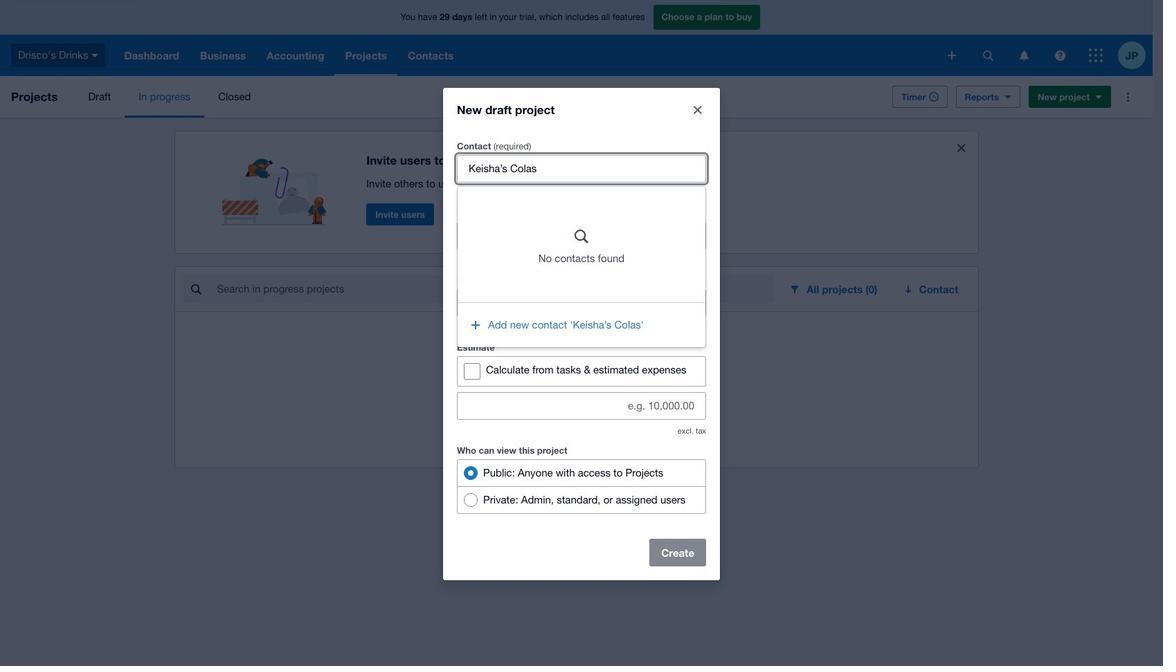 Task type: describe. For each thing, give the bounding box(es) containing it.
1 horizontal spatial svg image
[[983, 50, 993, 61]]

0 horizontal spatial svg image
[[948, 51, 956, 60]]

Find or create a contact field
[[458, 155, 706, 182]]

Search in progress projects search field
[[216, 276, 775, 303]]

e.g. 10,000.00 field
[[458, 393, 706, 419]]



Task type: locate. For each thing, give the bounding box(es) containing it.
banner
[[0, 0, 1153, 76]]

None field
[[458, 223, 706, 249]]

svg image
[[1089, 48, 1103, 62], [1020, 50, 1029, 61], [1055, 50, 1065, 61], [92, 54, 99, 57]]

invite users to projects image
[[222, 143, 333, 226]]

svg image
[[983, 50, 993, 61], [948, 51, 956, 60]]

Pick a date field
[[490, 290, 706, 316]]

group
[[458, 187, 706, 347], [457, 459, 706, 514]]

dialog
[[443, 88, 720, 581]]

0 vertical spatial group
[[458, 187, 706, 347]]

1 vertical spatial group
[[457, 459, 706, 514]]



Task type: vqa. For each thing, say whether or not it's contained in the screenshot.
Marine
no



